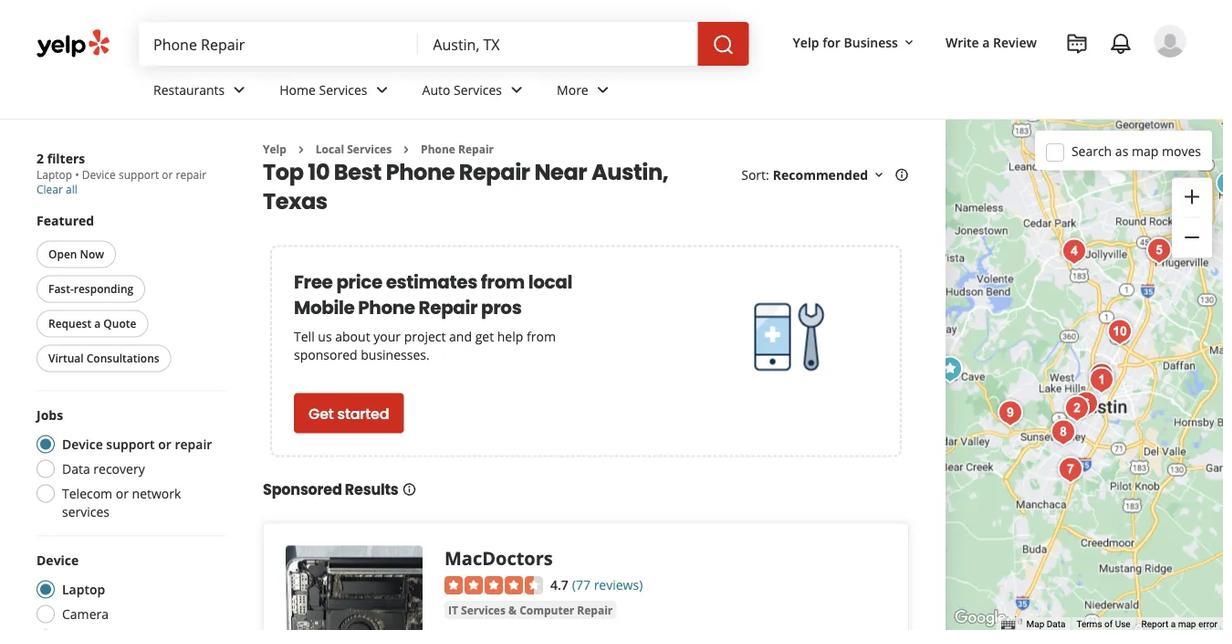 Task type: vqa. For each thing, say whether or not it's contained in the screenshot.
24 chevron down v2 icon within the "Restaurants" link
yes



Task type: describe. For each thing, give the bounding box(es) containing it.
report
[[1142, 619, 1169, 630]]

home services link
[[265, 66, 408, 119]]

services for auto
[[454, 81, 502, 98]]

top 10 best phone repair near austin, texas
[[263, 157, 669, 216]]

free price estimates from local mobile phone repair pros tell us about your project and get help from sponsored businesses.
[[294, 269, 573, 363]]

tell
[[294, 328, 315, 345]]

reviews)
[[594, 576, 643, 593]]

computer
[[520, 602, 575, 618]]

device for device
[[37, 552, 79, 569]]

it
[[448, 602, 458, 618]]

sponsored
[[263, 479, 342, 500]]

telecom or network services
[[62, 485, 181, 521]]

featured group
[[33, 211, 227, 376]]

it services & computer repair
[[448, 602, 613, 618]]

zoom in image
[[1182, 186, 1204, 208]]

1 vertical spatial or
[[158, 436, 172, 453]]

home services
[[280, 81, 368, 98]]

0 vertical spatial 16 info v2 image
[[895, 168, 910, 182]]

phone inside free price estimates from local mobile phone repair pros tell us about your project and get help from sponsored businesses.
[[358, 294, 415, 320]]

24 chevron down v2 image for home services
[[371, 79, 393, 101]]

4.7
[[551, 576, 569, 593]]

ubreakifix image
[[1053, 452, 1090, 488]]

request a quote button
[[37, 310, 148, 338]]

phone repair link
[[421, 142, 494, 157]]

phone doctor of oakhill image
[[993, 395, 1029, 432]]

Near text field
[[433, 34, 684, 54]]

16 chevron down v2 image
[[902, 35, 917, 50]]

recovery
[[93, 460, 145, 478]]

map region
[[874, 33, 1224, 630]]

report a map error link
[[1142, 619, 1218, 630]]

it services & computer repair link
[[445, 601, 617, 619]]

or inside 2 filters laptop • device support or repair clear all
[[162, 167, 173, 182]]

•
[[75, 167, 79, 182]]

laptop inside 2 filters laptop • device support or repair clear all
[[37, 167, 72, 182]]

best
[[334, 157, 382, 187]]

(77
[[573, 576, 591, 593]]

16 chevron down v2 image
[[872, 168, 887, 182]]

option group containing jobs
[[31, 406, 227, 521]]

it services & computer repair button
[[445, 601, 617, 619]]

local services
[[316, 142, 392, 157]]

0 horizontal spatial macdoctors image
[[286, 546, 423, 630]]

terms
[[1077, 619, 1103, 630]]

get started
[[309, 403, 389, 424]]

clear all link
[[37, 182, 77, 197]]

24 chevron down v2 image for auto services
[[506, 79, 528, 101]]

recommended button
[[773, 166, 887, 184]]

map data
[[1027, 619, 1066, 630]]

virtual
[[48, 351, 84, 366]]

more link
[[543, 66, 629, 119]]

near
[[535, 157, 588, 187]]

fast-responding button
[[37, 275, 145, 303]]

option group containing device
[[31, 551, 227, 630]]

device support or repair
[[62, 436, 212, 453]]

0 horizontal spatial data
[[62, 460, 90, 478]]

sponsored results
[[263, 479, 399, 500]]

open now
[[48, 247, 104, 262]]

your
[[374, 328, 401, 345]]

4.7 star rating image
[[445, 576, 543, 595]]

24 chevron down v2 image for more
[[593, 79, 614, 101]]

a for report
[[1172, 619, 1177, 630]]

local
[[316, 142, 344, 157]]

more
[[557, 81, 589, 98]]

pros
[[481, 294, 522, 320]]

jobs
[[37, 406, 63, 424]]

of
[[1105, 619, 1114, 630]]

map
[[1027, 619, 1045, 630]]

open
[[48, 247, 77, 262]]

mobile
[[294, 294, 355, 320]]

fast-
[[48, 281, 74, 296]]

quote
[[104, 316, 136, 331]]

a for write
[[983, 33, 991, 51]]

auto
[[422, 81, 451, 98]]

top
[[263, 157, 304, 187]]

1 horizontal spatial macdoctors image
[[933, 351, 969, 388]]

responding
[[74, 281, 134, 296]]

yelp for yelp for business
[[793, 33, 820, 51]]

services
[[62, 503, 110, 521]]

keyboard shortcuts image
[[1002, 621, 1016, 630]]

pro xi image
[[1211, 166, 1224, 202]]

search
[[1072, 142, 1113, 160]]

clear
[[37, 182, 63, 197]]

terms of use link
[[1077, 619, 1131, 630]]

write a review
[[946, 33, 1038, 51]]

request
[[48, 316, 91, 331]]

24 chevron down v2 image for restaurants
[[229, 79, 250, 101]]

Find text field
[[153, 34, 404, 54]]

phone inside the top 10 best phone repair near austin, texas
[[386, 157, 455, 187]]

zoom out image
[[1182, 226, 1204, 248]]

fast-responding
[[48, 281, 134, 296]]

google image
[[951, 607, 1011, 630]]

yelp for business button
[[786, 26, 924, 58]]

none field find
[[153, 34, 404, 54]]

featured
[[37, 212, 94, 229]]

error
[[1199, 619, 1218, 630]]

help
[[498, 328, 524, 345]]

report a map error
[[1142, 619, 1218, 630]]

business categories element
[[139, 66, 1187, 119]]

free price estimates from local mobile phone repair pros image
[[744, 290, 835, 381]]

filters
[[47, 149, 85, 167]]

request a quote
[[48, 316, 136, 331]]

hi-tech gadgets image
[[1057, 233, 1093, 270]]

camera
[[62, 606, 109, 623]]

austin,
[[592, 157, 669, 187]]

for
[[823, 33, 841, 51]]



Task type: locate. For each thing, give the bounding box(es) containing it.
0 horizontal spatial from
[[481, 269, 525, 294]]

0 vertical spatial yelp
[[793, 33, 820, 51]]

yelp left for
[[793, 33, 820, 51]]

services for local
[[347, 142, 392, 157]]

consultations
[[87, 351, 160, 366]]

0 vertical spatial option group
[[31, 406, 227, 521]]

macdoctors
[[445, 546, 553, 571]]

repair left near
[[459, 157, 530, 187]]

4.7 link
[[551, 574, 569, 594]]

1 vertical spatial map
[[1179, 619, 1197, 630]]

projects image
[[1067, 33, 1089, 55]]

none field up more
[[433, 34, 684, 54]]

services left 16 chevron right v2 icon on the top left of the page
[[347, 142, 392, 157]]

16 info v2 image right results
[[402, 482, 417, 497]]

from right help
[[527, 328, 556, 345]]

1 vertical spatial support
[[106, 436, 155, 453]]

started
[[338, 403, 389, 424]]

restaurants link
[[139, 66, 265, 119]]

device down services at the left bottom of page
[[37, 552, 79, 569]]

16 info v2 image right 16 chevron down v2 icon at the top of page
[[895, 168, 910, 182]]

texas
[[263, 186, 328, 216]]

1up repairs image
[[1084, 362, 1121, 399]]

recommended
[[773, 166, 869, 184]]

0 vertical spatial support
[[119, 167, 159, 182]]

or inside 'telecom or network services'
[[116, 485, 129, 502]]

2 horizontal spatial a
[[1172, 619, 1177, 630]]

0 vertical spatial laptop
[[37, 167, 72, 182]]

home
[[280, 81, 316, 98]]

1 vertical spatial device
[[62, 436, 103, 453]]

and
[[449, 328, 472, 345]]

2 filters laptop • device support or repair clear all
[[37, 149, 207, 197]]

business
[[844, 33, 899, 51]]

1 horizontal spatial map
[[1179, 619, 1197, 630]]

or
[[162, 167, 173, 182], [158, 436, 172, 453], [116, 485, 129, 502]]

a left quote on the bottom left
[[94, 316, 101, 331]]

yelp inside button
[[793, 33, 820, 51]]

phone up your
[[358, 294, 415, 320]]

support up recovery
[[106, 436, 155, 453]]

laptop up camera
[[62, 581, 105, 598]]

data up telecom
[[62, 460, 90, 478]]

price
[[336, 269, 383, 294]]

0 vertical spatial data
[[62, 460, 90, 478]]

a inside button
[[94, 316, 101, 331]]

yelp for business
[[793, 33, 899, 51]]

all
[[66, 182, 77, 197]]

repair up network
[[175, 436, 212, 453]]

repair up and
[[419, 294, 478, 320]]

1 vertical spatial repair
[[175, 436, 212, 453]]

write a review link
[[939, 26, 1045, 58]]

24 chevron down v2 image right auto services
[[506, 79, 528, 101]]

1 horizontal spatial data
[[1047, 619, 1066, 630]]

auto services
[[422, 81, 502, 98]]

1 horizontal spatial 24 chevron down v2 image
[[506, 79, 528, 101]]

longhorn mac repair image
[[1142, 232, 1178, 269], [1142, 232, 1178, 269]]

a right write
[[983, 33, 991, 51]]

sponsored
[[294, 346, 358, 363]]

0 horizontal spatial 24 chevron down v2 image
[[371, 79, 393, 101]]

1 vertical spatial data
[[1047, 619, 1066, 630]]

data right map
[[1047, 619, 1066, 630]]

2 vertical spatial or
[[116, 485, 129, 502]]

virtual consultations
[[48, 351, 160, 366]]

1 vertical spatial yelp
[[263, 142, 287, 157]]

from left local
[[481, 269, 525, 294]]

user actions element
[[779, 23, 1213, 135]]

0 vertical spatial or
[[162, 167, 173, 182]]

a for request
[[94, 316, 101, 331]]

repair down restaurants "link"
[[176, 167, 207, 182]]

1up repairs image
[[1060, 390, 1096, 427]]

1 vertical spatial a
[[94, 316, 101, 331]]

phone
[[421, 142, 456, 157], [386, 157, 455, 187], [358, 294, 415, 320]]

virtual consultations button
[[37, 345, 171, 372]]

get
[[476, 328, 494, 345]]

1 option group from the top
[[31, 406, 227, 521]]

2 vertical spatial device
[[37, 552, 79, 569]]

services inside button
[[461, 602, 506, 618]]

none field the near
[[433, 34, 684, 54]]

24 chevron down v2 image right more
[[593, 79, 614, 101]]

0 vertical spatial repair
[[176, 167, 207, 182]]

us
[[318, 328, 332, 345]]

sort:
[[742, 166, 770, 184]]

10
[[308, 157, 330, 187]]

about
[[335, 328, 370, 345]]

0 horizontal spatial 16 info v2 image
[[402, 482, 417, 497]]

phone repair
[[421, 142, 494, 157]]

1 vertical spatial from
[[527, 328, 556, 345]]

2 24 chevron down v2 image from the left
[[593, 79, 614, 101]]

16 chevron right v2 image
[[399, 142, 414, 157]]

use
[[1116, 619, 1131, 630]]

0 horizontal spatial 24 chevron down v2 image
[[229, 79, 250, 101]]

notifications image
[[1111, 33, 1133, 55]]

0 vertical spatial map
[[1133, 142, 1159, 160]]

now
[[80, 247, 104, 262]]

get started button
[[294, 393, 404, 433]]

None search field
[[139, 22, 753, 66]]

repair
[[176, 167, 207, 182], [175, 436, 212, 453]]

repair down (77 reviews) at bottom
[[578, 602, 613, 618]]

yelp for 'yelp' link
[[263, 142, 287, 157]]

1 horizontal spatial none field
[[433, 34, 684, 54]]

1 horizontal spatial 24 chevron down v2 image
[[593, 79, 614, 101]]

device up data recovery
[[62, 436, 103, 453]]

24 chevron down v2 image inside home services link
[[371, 79, 393, 101]]

group
[[1173, 178, 1213, 258]]

1 vertical spatial laptop
[[62, 581, 105, 598]]

map for moves
[[1133, 142, 1159, 160]]

0 horizontal spatial none field
[[153, 34, 404, 54]]

24 chevron down v2 image inside more link
[[593, 79, 614, 101]]

laptop
[[37, 167, 72, 182], [62, 581, 105, 598]]

map
[[1133, 142, 1159, 160], [1179, 619, 1197, 630]]

get
[[309, 403, 334, 424]]

restaurants
[[153, 81, 225, 98]]

services for it
[[461, 602, 506, 618]]

laptop down filters
[[37, 167, 72, 182]]

map for error
[[1179, 619, 1197, 630]]

1 vertical spatial option group
[[31, 551, 227, 630]]

terms of use
[[1077, 619, 1131, 630]]

1 horizontal spatial 16 info v2 image
[[895, 168, 910, 182]]

0 horizontal spatial map
[[1133, 142, 1159, 160]]

repair inside 2 filters laptop • device support or repair clear all
[[176, 167, 207, 182]]

local services link
[[316, 142, 392, 157]]

ruby a. image
[[1155, 25, 1187, 58]]

(77 reviews) link
[[573, 574, 643, 594]]

support inside 2 filters laptop • device support or repair clear all
[[119, 167, 159, 182]]

yelp
[[793, 33, 820, 51], [263, 142, 287, 157]]

0 horizontal spatial yelp
[[263, 142, 287, 157]]

map right as
[[1133, 142, 1159, 160]]

24 chevron down v2 image inside the auto services link
[[506, 79, 528, 101]]

(77 reviews)
[[573, 576, 643, 593]]

support
[[119, 167, 159, 182], [106, 436, 155, 453]]

2 24 chevron down v2 image from the left
[[506, 79, 528, 101]]

repair inside the top 10 best phone repair near austin, texas
[[459, 157, 530, 187]]

phone right the best
[[386, 157, 455, 187]]

yelp left 16 chevron right v2 image
[[263, 142, 287, 157]]

1 vertical spatial 16 info v2 image
[[402, 482, 417, 497]]

services
[[319, 81, 368, 98], [454, 81, 502, 98], [347, 142, 392, 157], [461, 602, 506, 618]]

services right auto
[[454, 81, 502, 98]]

review
[[994, 33, 1038, 51]]

1 horizontal spatial from
[[527, 328, 556, 345]]

1 24 chevron down v2 image from the left
[[229, 79, 250, 101]]

search image
[[713, 34, 735, 56]]

services for home
[[319, 81, 368, 98]]

techxtronics image
[[1046, 414, 1082, 451]]

1 24 chevron down v2 image from the left
[[371, 79, 393, 101]]

as
[[1116, 142, 1129, 160]]

free
[[294, 269, 333, 294]]

24 chevron down v2 image inside restaurants "link"
[[229, 79, 250, 101]]

device for device support or repair
[[62, 436, 103, 453]]

phone right 16 chevron right v2 icon on the top left of the page
[[421, 142, 456, 157]]

auto services link
[[408, 66, 543, 119]]

or down recovery
[[116, 485, 129, 502]]

data inside button
[[1047, 619, 1066, 630]]

services right home
[[319, 81, 368, 98]]

services down 4.7 star rating image
[[461, 602, 506, 618]]

24 chevron down v2 image right restaurants
[[229, 79, 250, 101]]

a right 'report'
[[1172, 619, 1177, 630]]

None field
[[153, 34, 404, 54], [433, 34, 684, 54]]

telecom
[[62, 485, 112, 502]]

2
[[37, 149, 44, 167]]

project
[[404, 328, 446, 345]]

it data recovery image
[[1069, 386, 1105, 422]]

estimates
[[386, 269, 478, 294]]

repair inside free price estimates from local mobile phone repair pros tell us about your project and get help from sponsored businesses.
[[419, 294, 478, 320]]

24 chevron down v2 image left auto
[[371, 79, 393, 101]]

frankenstein computers image
[[1103, 314, 1139, 350]]

a
[[983, 33, 991, 51], [94, 316, 101, 331], [1172, 619, 1177, 630]]

repair inside button
[[578, 602, 613, 618]]

0 horizontal spatial a
[[94, 316, 101, 331]]

1 none field from the left
[[153, 34, 404, 54]]

moves
[[1163, 142, 1202, 160]]

&
[[509, 602, 517, 618]]

1 horizontal spatial yelp
[[793, 33, 820, 51]]

1 vertical spatial macdoctors image
[[286, 546, 423, 630]]

from
[[481, 269, 525, 294], [527, 328, 556, 345]]

device inside 2 filters laptop • device support or repair clear all
[[82, 167, 116, 182]]

map left error
[[1179, 619, 1197, 630]]

24 chevron down v2 image
[[371, 79, 393, 101], [593, 79, 614, 101]]

2 option group from the top
[[31, 551, 227, 630]]

repair down the auto services link at the left top of the page
[[459, 142, 494, 157]]

2 none field from the left
[[433, 34, 684, 54]]

support right •
[[119, 167, 159, 182]]

or down restaurants
[[162, 167, 173, 182]]

data recovery
[[62, 460, 145, 478]]

16 info v2 image
[[895, 168, 910, 182], [402, 482, 417, 497]]

or up network
[[158, 436, 172, 453]]

2 vertical spatial a
[[1172, 619, 1177, 630]]

device right •
[[82, 167, 116, 182]]

16 chevron right v2 image
[[294, 142, 309, 157]]

0 vertical spatial a
[[983, 33, 991, 51]]

rossmann repair group image
[[1084, 358, 1121, 394]]

macdoctors image
[[933, 351, 969, 388], [286, 546, 423, 630]]

map data button
[[1027, 618, 1066, 630]]

none field up home
[[153, 34, 404, 54]]

option group
[[31, 406, 227, 521], [31, 551, 227, 630]]

0 vertical spatial from
[[481, 269, 525, 294]]

0 vertical spatial macdoctors image
[[933, 351, 969, 388]]

results
[[345, 479, 399, 500]]

1 horizontal spatial a
[[983, 33, 991, 51]]

0 vertical spatial device
[[82, 167, 116, 182]]

write
[[946, 33, 980, 51]]

macdoctors link
[[445, 546, 553, 571]]

24 chevron down v2 image
[[229, 79, 250, 101], [506, 79, 528, 101]]

local
[[529, 269, 573, 294]]



